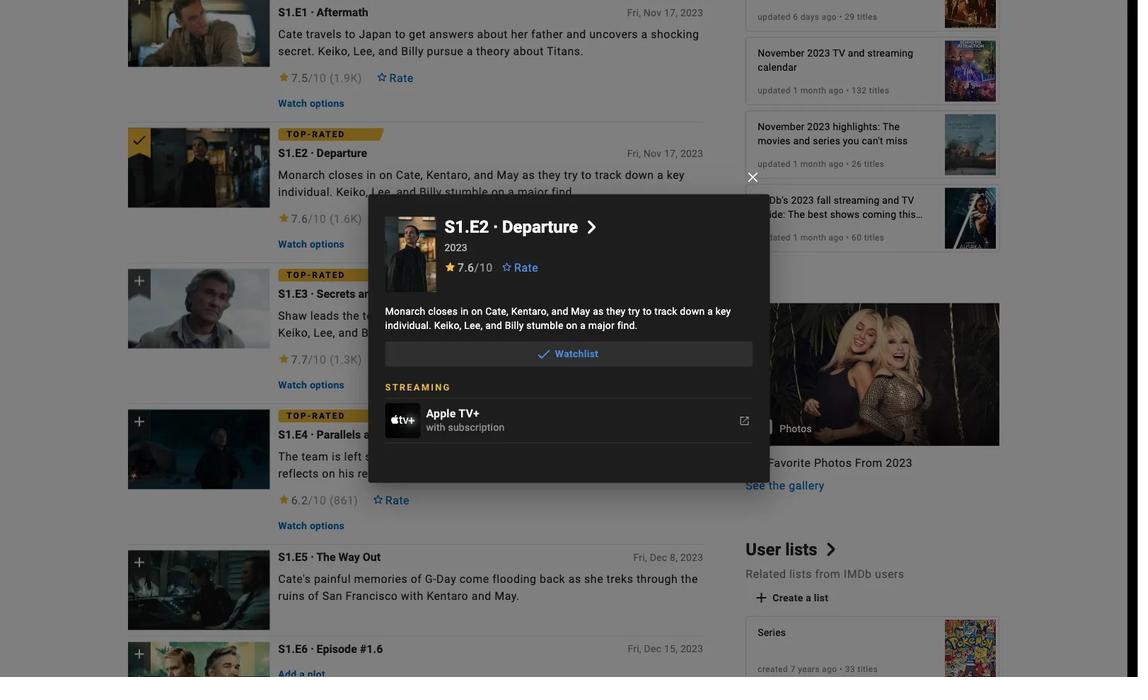 Task type: locate. For each thing, give the bounding box(es) containing it.
subscription
[[448, 422, 505, 434]]

on down may at right
[[566, 320, 578, 332]]

0 horizontal spatial on
[[472, 306, 483, 317]]

track
[[655, 306, 678, 317]]

s1.e2 ∙ departure dialog
[[0, 0, 1139, 677]]

kentaro,
[[511, 306, 549, 317]]

done image
[[536, 346, 553, 363]]

find.
[[618, 320, 638, 332]]

and
[[552, 306, 569, 317], [486, 320, 503, 332]]

on right in
[[472, 306, 483, 317]]

on
[[472, 306, 483, 317], [566, 320, 578, 332]]

0 horizontal spatial and
[[486, 320, 503, 332]]

a down may at right
[[580, 320, 586, 332]]

1 vertical spatial and
[[486, 320, 503, 332]]

may
[[571, 306, 591, 317]]

cate,
[[486, 306, 509, 317]]

streaming
[[385, 382, 451, 393]]

apple tv+ with subscription
[[426, 407, 505, 434]]

try
[[629, 306, 640, 317]]

a left key
[[708, 306, 713, 317]]

10
[[480, 261, 493, 274]]

a
[[708, 306, 713, 317], [580, 320, 586, 332]]

1 vertical spatial on
[[566, 320, 578, 332]]

watchlist
[[555, 348, 599, 360]]

1 horizontal spatial a
[[708, 306, 713, 317]]

2023
[[445, 242, 468, 253]]

watchlist button
[[385, 342, 753, 367]]

and down 'cate,' on the top left
[[486, 320, 503, 332]]

0 vertical spatial on
[[472, 306, 483, 317]]

group
[[385, 217, 436, 292]]

and up stumble
[[552, 306, 569, 317]]

0 vertical spatial and
[[552, 306, 569, 317]]

1 vertical spatial a
[[580, 320, 586, 332]]

group inside s1.e2 ∙ departure dialog
[[385, 217, 436, 292]]

close prompt image
[[745, 169, 762, 186]]

launch image
[[736, 413, 753, 430]]

1 horizontal spatial and
[[552, 306, 569, 317]]

keiko,
[[434, 320, 462, 332]]

s1.e2 ∙ departure image
[[385, 217, 436, 292]]

key
[[716, 306, 731, 317]]

monarch closes in on cate, kentaro, and may as they try to track down a key individual. keiko, lee, and billy stumble on a major find.
[[385, 306, 731, 332]]

s1.e2 ∙ departure
[[445, 217, 578, 237]]

rate button
[[493, 255, 547, 280]]

monarch
[[385, 306, 426, 317]]

individual.
[[385, 320, 432, 332]]



Task type: vqa. For each thing, say whether or not it's contained in the screenshot.
RATE Button
yes



Task type: describe. For each thing, give the bounding box(es) containing it.
chevron right inline image
[[585, 220, 599, 234]]

in
[[461, 306, 469, 317]]

/
[[475, 261, 480, 274]]

stumble
[[527, 320, 564, 332]]

s1.e2 ∙ departure link
[[445, 217, 599, 237]]

7.6 / 10
[[458, 261, 493, 274]]

departure
[[502, 217, 578, 237]]

0 horizontal spatial a
[[580, 320, 586, 332]]

with
[[426, 422, 446, 434]]

rate
[[515, 261, 539, 274]]

to
[[643, 306, 652, 317]]

closes
[[428, 306, 458, 317]]

lee,
[[465, 320, 483, 332]]

star inline image
[[445, 262, 456, 271]]

0 vertical spatial a
[[708, 306, 713, 317]]

major
[[589, 320, 615, 332]]

they
[[607, 306, 626, 317]]

tv+
[[459, 407, 480, 420]]

apple
[[426, 407, 456, 420]]

down
[[680, 306, 705, 317]]

apple tv+ image
[[385, 403, 421, 438]]

∙
[[493, 217, 498, 237]]

star border inline image
[[502, 262, 513, 271]]

as
[[593, 306, 604, 317]]

s1.e2
[[445, 217, 489, 237]]

1 horizontal spatial on
[[566, 320, 578, 332]]

7.6
[[458, 261, 475, 274]]

billy
[[505, 320, 524, 332]]



